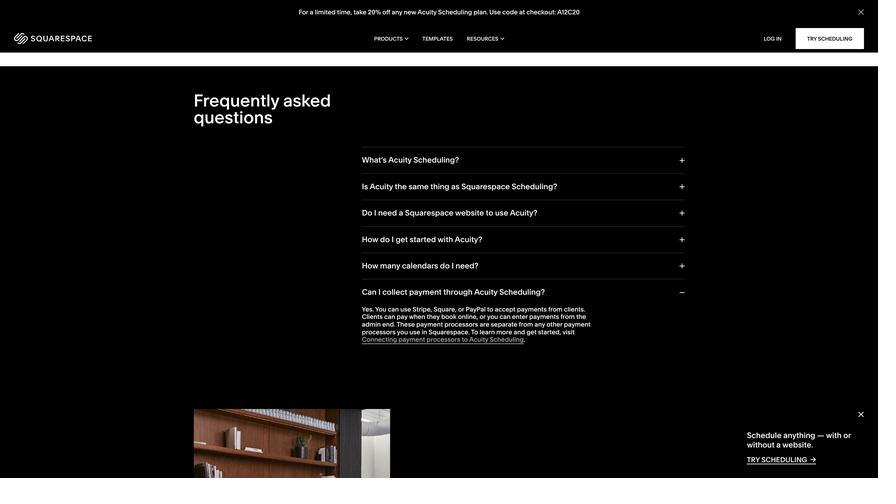 Task type: describe. For each thing, give the bounding box(es) containing it.
when
[[409, 313, 426, 321]]

1 vertical spatial to
[[488, 306, 494, 314]]

resources
[[467, 35, 499, 42]]

—
[[818, 431, 825, 441]]

a12c20
[[558, 8, 580, 16]]

off
[[383, 8, 390, 16]]

accept
[[495, 306, 516, 314]]

are
[[480, 321, 490, 329]]

0 vertical spatial squarespace
[[462, 182, 510, 191]]

or inside "schedule anything — with or without a website."
[[844, 431, 852, 441]]

1 vertical spatial do
[[440, 261, 450, 271]]

0 vertical spatial with
[[438, 235, 454, 244]]

clients.
[[564, 306, 586, 314]]

plan.
[[474, 8, 488, 16]]

1 vertical spatial squarespace
[[405, 208, 454, 218]]

without
[[748, 441, 775, 450]]

20%
[[368, 8, 381, 16]]

as
[[452, 182, 460, 191]]

any inside the yes. you can use stripe, square, or paypal to accept payments from clients. clients can pay when they book online, or you can enter payments from the admin end. these payment processors are separate from any other payment processors you use in squarespace. to learn more and get started, visit connecting payment processors to acuity scheduling .
[[535, 321, 546, 329]]

payment down clients.
[[565, 321, 591, 329]]

and
[[514, 328, 526, 336]]

how for how do i get started with acuity?
[[362, 235, 379, 244]]

started,
[[539, 328, 562, 336]]

connecting payment processors to acuity scheduling link
[[362, 336, 524, 345]]

yes.
[[362, 306, 374, 314]]

other
[[547, 321, 563, 329]]

products
[[374, 35, 403, 42]]

0 vertical spatial to
[[486, 208, 494, 218]]

i up many
[[392, 235, 394, 244]]

book
[[442, 313, 457, 321]]

need
[[379, 208, 397, 218]]

payment up stripe,
[[409, 288, 442, 297]]

1 vertical spatial use
[[401, 306, 411, 314]]

products button
[[374, 25, 409, 53]]

in
[[422, 328, 428, 336]]

payment down stripe,
[[417, 321, 443, 329]]

is acuity the same thing as squarespace scheduling?
[[362, 182, 558, 191]]

1 horizontal spatial you
[[488, 313, 499, 321]]

with inside "schedule anything — with or without a website."
[[827, 431, 842, 441]]

started
[[410, 235, 436, 244]]

website
[[456, 208, 484, 218]]

how for how many calendars do i need?
[[362, 261, 379, 271]]

acuity inside the yes. you can use stripe, square, or paypal to accept payments from clients. clients can pay when they book online, or you can enter payments from the admin end. these payment processors are separate from any other payment processors you use in squarespace. to learn more and get started, visit connecting payment processors to acuity scheduling .
[[470, 336, 489, 344]]

in
[[777, 35, 782, 42]]

squarespace logo image
[[14, 33, 92, 44]]

acuity up "paypal"
[[475, 288, 498, 297]]

checkout:
[[527, 8, 556, 16]]

1 vertical spatial scheduling?
[[512, 182, 558, 191]]

do
[[362, 208, 373, 218]]

log             in link
[[764, 35, 782, 42]]

0 vertical spatial a
[[310, 8, 314, 16]]

templates
[[423, 35, 453, 42]]

from up other
[[549, 306, 563, 314]]

anything
[[784, 431, 816, 441]]

connecting
[[362, 336, 397, 344]]

0 vertical spatial any
[[392, 8, 403, 16]]

visit
[[563, 328, 575, 336]]

is
[[362, 182, 368, 191]]

scheduling inside the yes. you can use stripe, square, or paypal to accept payments from clients. clients can pay when they book online, or you can enter payments from the admin end. these payment processors are separate from any other payment processors you use in squarespace. to learn more and get started, visit connecting payment processors to acuity scheduling .
[[490, 336, 524, 344]]

more
[[497, 328, 513, 336]]

0 vertical spatial use
[[496, 208, 509, 218]]

squarespace logo link
[[14, 33, 184, 44]]

can left 'pay'
[[385, 313, 396, 321]]

code
[[503, 8, 518, 16]]

1 horizontal spatial or
[[480, 313, 486, 321]]

use
[[490, 8, 501, 16]]

payments up started,
[[530, 313, 560, 321]]

asked
[[283, 90, 331, 111]]

2 vertical spatial to
[[462, 336, 468, 344]]

same
[[409, 182, 429, 191]]

templates link
[[423, 25, 453, 53]]

yes. you can use stripe, square, or paypal to accept payments from clients. clients can pay when they book online, or you can enter payments from the admin end. these payment processors are separate from any other payment processors you use in squarespace. to learn more and get started, visit connecting payment processors to acuity scheduling .
[[362, 306, 591, 344]]

i left need?
[[452, 261, 454, 271]]

new
[[404, 8, 416, 16]]

log             in
[[764, 35, 782, 42]]

from up visit
[[561, 313, 575, 321]]

at
[[519, 8, 525, 16]]

paypal
[[466, 306, 486, 314]]

1 vertical spatial acuity?
[[455, 235, 483, 244]]

schedule anything — with or without a website.
[[748, 431, 852, 450]]

take
[[354, 8, 367, 16]]



Task type: locate. For each thing, give the bounding box(es) containing it.
payments up and
[[517, 306, 547, 314]]

0 horizontal spatial squarespace
[[405, 208, 454, 218]]

.
[[524, 336, 526, 344]]

0 vertical spatial get
[[396, 235, 408, 244]]

website.
[[783, 441, 814, 450]]

or right 'book'
[[459, 306, 465, 314]]

i right do
[[374, 208, 377, 218]]

any right off
[[392, 8, 403, 16]]

scheduling
[[438, 8, 472, 16], [819, 35, 853, 42], [490, 336, 524, 344], [762, 456, 808, 465]]

square,
[[434, 306, 457, 314]]

time,
[[337, 8, 352, 16]]

2 horizontal spatial a
[[777, 441, 781, 450]]

a inside "schedule anything — with or without a website."
[[777, 441, 781, 450]]

1 horizontal spatial get
[[527, 328, 537, 336]]

through
[[444, 288, 473, 297]]

from
[[549, 306, 563, 314], [561, 313, 575, 321], [519, 321, 534, 329]]

can right you
[[388, 306, 399, 314]]

1 horizontal spatial acuity?
[[510, 208, 538, 218]]

to right "paypal"
[[488, 306, 494, 314]]

squarespace.
[[429, 328, 470, 336]]

2 vertical spatial a
[[777, 441, 781, 450]]

try for try scheduling →
[[748, 456, 760, 465]]

2 vertical spatial scheduling?
[[500, 288, 545, 297]]

how
[[362, 235, 379, 244], [362, 261, 379, 271]]

1 vertical spatial any
[[535, 321, 546, 329]]

thing
[[431, 182, 450, 191]]

squarespace right as
[[462, 182, 510, 191]]

payment down these
[[399, 336, 426, 344]]

0 horizontal spatial any
[[392, 8, 403, 16]]

0 vertical spatial you
[[488, 313, 499, 321]]

to right website
[[486, 208, 494, 218]]

1 horizontal spatial try
[[808, 35, 818, 42]]

0 horizontal spatial get
[[396, 235, 408, 244]]

acuity
[[418, 8, 437, 16], [389, 156, 412, 165], [370, 182, 393, 191], [475, 288, 498, 297], [470, 336, 489, 344]]

you
[[488, 313, 499, 321], [397, 328, 408, 336]]

customer care advisors. image
[[194, 409, 390, 479]]

1 horizontal spatial squarespace
[[462, 182, 510, 191]]

can
[[362, 288, 377, 297]]

you down 'pay'
[[397, 328, 408, 336]]

collect
[[383, 288, 408, 297]]

get left started
[[396, 235, 408, 244]]

0 vertical spatial how
[[362, 235, 379, 244]]

1 horizontal spatial do
[[440, 261, 450, 271]]

1 horizontal spatial a
[[399, 208, 404, 218]]

try scheduling
[[808, 35, 853, 42]]

try scheduling →
[[748, 456, 817, 465]]

how many calendars do i need?
[[362, 261, 479, 271]]

these
[[397, 321, 415, 329]]

0 horizontal spatial or
[[459, 306, 465, 314]]

can left enter
[[500, 313, 511, 321]]

use
[[496, 208, 509, 218], [401, 306, 411, 314], [410, 328, 421, 336]]

stripe,
[[413, 306, 433, 314]]

need?
[[456, 261, 479, 271]]

1 vertical spatial with
[[827, 431, 842, 441]]

do down need
[[380, 235, 390, 244]]

what's
[[362, 156, 387, 165]]

for
[[299, 8, 308, 16]]

admin
[[362, 321, 381, 329]]

try for try scheduling
[[808, 35, 818, 42]]

the left same
[[395, 182, 407, 191]]

from up the .
[[519, 321, 534, 329]]

how left many
[[362, 261, 379, 271]]

2 vertical spatial use
[[410, 328, 421, 336]]

0 vertical spatial try
[[808, 35, 818, 42]]

try inside try scheduling link
[[808, 35, 818, 42]]

with right —
[[827, 431, 842, 441]]

use left the in at the left
[[410, 328, 421, 336]]

how do i get started with acuity?
[[362, 235, 483, 244]]

1 how from the top
[[362, 235, 379, 244]]

how down do
[[362, 235, 379, 244]]

1 vertical spatial how
[[362, 261, 379, 271]]

with right started
[[438, 235, 454, 244]]

use up these
[[401, 306, 411, 314]]

get inside the yes. you can use stripe, square, or paypal to accept payments from clients. clients can pay when they book online, or you can enter payments from the admin end. these payment processors are separate from any other payment processors you use in squarespace. to learn more and get started, visit connecting payment processors to acuity scheduling .
[[527, 328, 537, 336]]

1 vertical spatial a
[[399, 208, 404, 218]]

0 vertical spatial do
[[380, 235, 390, 244]]

the right other
[[577, 313, 587, 321]]

→
[[811, 456, 817, 464]]

schedule
[[748, 431, 782, 441]]

acuity right the new
[[418, 8, 437, 16]]

acuity?
[[510, 208, 538, 218], [455, 235, 483, 244]]

1 horizontal spatial with
[[827, 431, 842, 441]]

acuity down are
[[470, 336, 489, 344]]

payment
[[409, 288, 442, 297], [417, 321, 443, 329], [565, 321, 591, 329], [399, 336, 426, 344]]

try scheduling link
[[796, 28, 865, 49]]

0 horizontal spatial the
[[395, 182, 407, 191]]

a up try scheduling →
[[777, 441, 781, 450]]

enter
[[512, 313, 528, 321]]

processors
[[445, 321, 479, 329], [362, 328, 396, 336], [427, 336, 461, 344]]

calendars
[[402, 261, 439, 271]]

you
[[376, 306, 387, 314]]

payments
[[517, 306, 547, 314], [530, 313, 560, 321]]

1 horizontal spatial any
[[535, 321, 546, 329]]

i right the can
[[379, 288, 381, 297]]

do i need a squarespace website to use acuity?
[[362, 208, 538, 218]]

online,
[[458, 313, 479, 321]]

1 vertical spatial the
[[577, 313, 587, 321]]

many
[[380, 261, 401, 271]]

0 horizontal spatial acuity?
[[455, 235, 483, 244]]

learn
[[480, 328, 495, 336]]

the
[[395, 182, 407, 191], [577, 313, 587, 321]]

a
[[310, 8, 314, 16], [399, 208, 404, 218], [777, 441, 781, 450]]

do left need?
[[440, 261, 450, 271]]

separate
[[491, 321, 518, 329]]

get right the .
[[527, 328, 537, 336]]

do
[[380, 235, 390, 244], [440, 261, 450, 271]]

they
[[427, 313, 440, 321]]

can i collect payment through acuity scheduling?
[[362, 288, 545, 297]]

or right —
[[844, 431, 852, 441]]

squarespace up started
[[405, 208, 454, 218]]

to
[[472, 328, 479, 336]]

try down without
[[748, 456, 760, 465]]

0 horizontal spatial try
[[748, 456, 760, 465]]

any left other
[[535, 321, 546, 329]]

1 vertical spatial you
[[397, 328, 408, 336]]

a right for
[[310, 8, 314, 16]]

use right website
[[496, 208, 509, 218]]

0 vertical spatial acuity?
[[510, 208, 538, 218]]

limited
[[315, 8, 336, 16]]

can
[[388, 306, 399, 314], [385, 313, 396, 321], [500, 313, 511, 321]]

questions
[[194, 107, 273, 128]]

1 vertical spatial try
[[748, 456, 760, 465]]

for a limited time, take 20% off any new acuity scheduling plan. use code at checkout: a12c20
[[299, 8, 580, 16]]

squarespace
[[462, 182, 510, 191], [405, 208, 454, 218]]

the inside the yes. you can use stripe, square, or paypal to accept payments from clients. clients can pay when they book online, or you can enter payments from the admin end. these payment processors are separate from any other payment processors you use in squarespace. to learn more and get started, visit connecting payment processors to acuity scheduling .
[[577, 313, 587, 321]]

0 horizontal spatial you
[[397, 328, 408, 336]]

or right online,
[[480, 313, 486, 321]]

0 horizontal spatial a
[[310, 8, 314, 16]]

acuity right what's on the top left of the page
[[389, 156, 412, 165]]

try inside try scheduling →
[[748, 456, 760, 465]]

0 vertical spatial the
[[395, 182, 407, 191]]

with
[[438, 235, 454, 244], [827, 431, 842, 441]]

0 horizontal spatial do
[[380, 235, 390, 244]]

resources button
[[467, 25, 504, 53]]

what's acuity scheduling?
[[362, 156, 459, 165]]

1 horizontal spatial the
[[577, 313, 587, 321]]

pay
[[397, 313, 408, 321]]

0 horizontal spatial with
[[438, 235, 454, 244]]

a right need
[[399, 208, 404, 218]]

try
[[808, 35, 818, 42], [748, 456, 760, 465]]

try right in
[[808, 35, 818, 42]]

or
[[459, 306, 465, 314], [480, 313, 486, 321], [844, 431, 852, 441]]

clients
[[362, 313, 383, 321]]

0 vertical spatial scheduling?
[[414, 156, 459, 165]]

frequently asked questions
[[194, 90, 331, 128]]

scheduling inside try scheduling →
[[762, 456, 808, 465]]

2 horizontal spatial or
[[844, 431, 852, 441]]

log
[[764, 35, 776, 42]]

1 vertical spatial get
[[527, 328, 537, 336]]

i
[[374, 208, 377, 218], [392, 235, 394, 244], [452, 261, 454, 271], [379, 288, 381, 297]]

2 how from the top
[[362, 261, 379, 271]]

acuity right is
[[370, 182, 393, 191]]

you up learn
[[488, 313, 499, 321]]

to left to
[[462, 336, 468, 344]]

to
[[486, 208, 494, 218], [488, 306, 494, 314], [462, 336, 468, 344]]

frequently
[[194, 90, 279, 111]]

end.
[[383, 321, 396, 329]]



Task type: vqa. For each thing, say whether or not it's contained in the screenshot.
memberships
no



